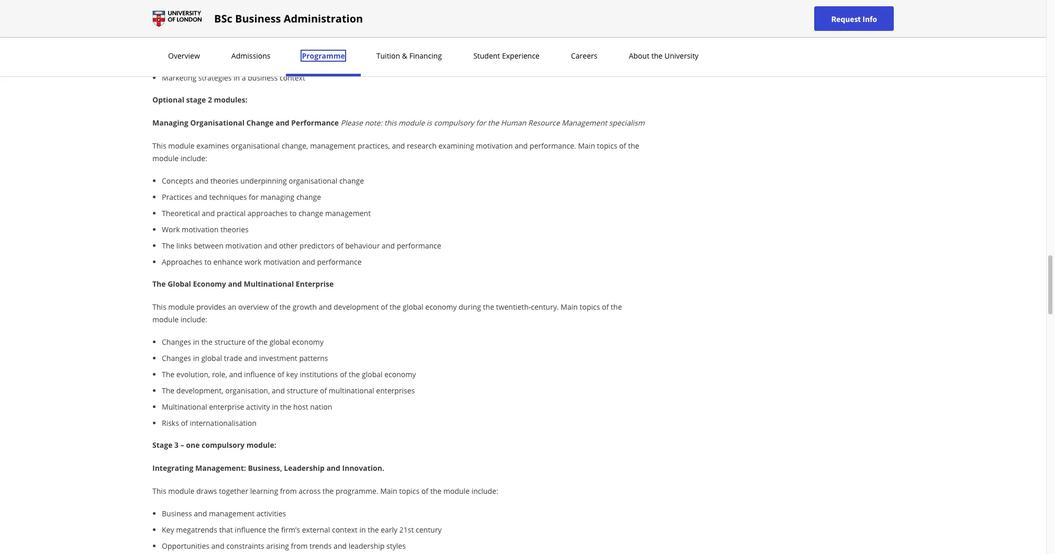 Task type: locate. For each thing, give the bounding box(es) containing it.
economy up patterns
[[292, 337, 324, 347]]

the links between motivation and other predictors of behaviour and performance list item
[[162, 241, 647, 252]]

2 vertical spatial topics
[[399, 487, 420, 497]]

tools
[[190, 8, 206, 18], [230, 40, 247, 50]]

0 vertical spatial structure
[[215, 337, 246, 347]]

0 vertical spatial include:
[[181, 154, 207, 163]]

1 changes from the top
[[162, 337, 191, 347]]

structure
[[215, 337, 246, 347], [287, 386, 318, 396]]

practices and techniques for managing change list item
[[162, 192, 647, 203]]

influence
[[244, 370, 276, 380], [235, 526, 266, 536]]

0 vertical spatial organisational
[[231, 141, 280, 151]]

operating
[[272, 8, 305, 18]]

1 vertical spatial economy
[[292, 337, 324, 347]]

this
[[384, 118, 397, 128]]

2 list from the top
[[157, 176, 647, 268]]

theories down practical
[[221, 225, 249, 235]]

topics right century.
[[580, 302, 600, 312]]

2 changes from the top
[[162, 354, 191, 364]]

student experience link
[[471, 51, 543, 61]]

the development, organisation, and structure of multinational enterprises list item
[[162, 386, 647, 397]]

1 vertical spatial structure
[[287, 386, 318, 396]]

theories for motivation
[[221, 225, 249, 235]]

1 vertical spatial to
[[205, 257, 212, 267]]

0 vertical spatial business
[[235, 11, 281, 25]]

motivation down other
[[264, 257, 300, 267]]

context up leadership
[[332, 526, 358, 536]]

economy inside list item
[[385, 370, 416, 380]]

1 horizontal spatial context
[[332, 526, 358, 536]]

of
[[263, 8, 270, 18], [195, 57, 202, 67], [620, 141, 627, 151], [337, 241, 344, 251], [271, 302, 278, 312], [381, 302, 388, 312], [602, 302, 609, 312], [248, 337, 255, 347], [278, 370, 285, 380], [340, 370, 347, 380], [320, 386, 327, 396], [181, 419, 188, 429], [422, 487, 429, 497]]

theories up practices and techniques for managing change
[[211, 176, 239, 186]]

techniques up practical
[[209, 192, 247, 202]]

0 vertical spatial theories
[[211, 176, 239, 186]]

include: inside this module provides an overview of the growth and development of the global economy during the twentieth-century. main topics of the module include:
[[181, 315, 207, 325]]

that
[[219, 526, 233, 536]]

motivation up work
[[226, 241, 262, 251]]

between
[[194, 241, 224, 251]]

1 vertical spatial compulsory
[[202, 441, 245, 451]]

1 vertical spatial this
[[152, 302, 166, 312]]

0 horizontal spatial context
[[280, 73, 305, 83]]

administration
[[284, 11, 363, 25]]

influence up organisation,
[[244, 370, 276, 380]]

1 vertical spatial for
[[249, 192, 259, 202]]

multinational
[[244, 279, 294, 289], [162, 402, 207, 412]]

business up strategic marketing tools and the marketing environment
[[235, 11, 281, 25]]

structure up trade at the left bottom of the page
[[215, 337, 246, 347]]

1 horizontal spatial structure
[[287, 386, 318, 396]]

tools up admissions
[[230, 40, 247, 50]]

marketing up overview link on the left of page
[[194, 40, 228, 50]]

business
[[248, 73, 278, 83]]

include: inside this module examines organisational change, management practices, and research examining motivation and performance. main topics of the module include:
[[181, 154, 207, 163]]

4 list from the top
[[157, 509, 647, 555]]

3
[[175, 441, 179, 451]]

multinational enterprise activity in the host nation list item
[[162, 402, 647, 413]]

3 list from the top
[[157, 337, 647, 429]]

management down performance
[[310, 141, 356, 151]]

theories inside concepts and theories underpinning organisational change list item
[[211, 176, 239, 186]]

economy down changes in global trade and investment patterns list item
[[385, 370, 416, 380]]

request info
[[832, 13, 878, 24]]

organisational inside list item
[[289, 176, 338, 186]]

0 horizontal spatial to
[[205, 257, 212, 267]]

0 horizontal spatial compulsory
[[202, 441, 245, 451]]

2 horizontal spatial economy
[[426, 302, 457, 312]]

in inside key megatrends that influence the firm's external context in the early 21st century list item
[[360, 526, 366, 536]]

student experience
[[474, 51, 540, 61]]

the evolution, role, and influence of key institutions of the global economy
[[162, 370, 416, 380]]

institutions
[[300, 370, 338, 380]]

main right century.
[[561, 302, 578, 312]]

0 vertical spatial influence
[[244, 370, 276, 380]]

2 vertical spatial main
[[381, 487, 398, 497]]

0 vertical spatial from
[[280, 487, 297, 497]]

economy
[[193, 279, 226, 289]]

1 vertical spatial main
[[561, 302, 578, 312]]

trade
[[224, 354, 242, 364]]

0 horizontal spatial multinational
[[162, 402, 207, 412]]

request info button
[[815, 6, 894, 31]]

0 vertical spatial to
[[290, 209, 297, 219]]

1 vertical spatial from
[[291, 542, 308, 552]]

service
[[229, 24, 253, 34]]

motivation
[[476, 141, 513, 151], [182, 225, 219, 235], [226, 241, 262, 251], [264, 257, 300, 267]]

this inside this module provides an overview of the growth and development of the global economy during the twentieth-century. main topics of the module include:
[[152, 302, 166, 312]]

1 horizontal spatial economy
[[385, 370, 416, 380]]

1 vertical spatial performance
[[317, 257, 362, 267]]

strategies
[[198, 73, 232, 83]]

and down the evolution, role, and influence of key institutions of the global economy
[[272, 386, 285, 396]]

0 horizontal spatial economy
[[292, 337, 324, 347]]

2 vertical spatial include:
[[472, 487, 499, 497]]

main up business and management activities list item
[[381, 487, 398, 497]]

to down between
[[205, 257, 212, 267]]

influence up constraints
[[235, 526, 266, 536]]

and left service
[[214, 24, 227, 34]]

internationalisation
[[190, 419, 257, 429]]

list containing concepts and theories underpinning organisational change
[[157, 176, 647, 268]]

context inside list item
[[332, 526, 358, 536]]

managing
[[152, 118, 188, 128]]

and right mix
[[269, 57, 282, 67]]

marketing up "their"
[[277, 40, 312, 50]]

0 horizontal spatial for
[[249, 192, 259, 202]]

2 this from the top
[[152, 302, 166, 312]]

influence inside list item
[[244, 370, 276, 380]]

global up role,
[[201, 354, 222, 364]]

1 list from the top
[[157, 0, 647, 83]]

1 vertical spatial organisational
[[289, 176, 338, 186]]

1 vertical spatial techniques
[[209, 192, 247, 202]]

motivation down human
[[476, 141, 513, 151]]

global up multinational at left bottom
[[362, 370, 383, 380]]

the inside the development, organisation, and structure of multinational enterprises list item
[[162, 386, 175, 396]]

2 vertical spatial change
[[299, 209, 323, 219]]

compulsory down internationalisation
[[202, 441, 245, 451]]

global up investment
[[270, 337, 290, 347]]

0 vertical spatial change
[[340, 176, 364, 186]]

request
[[832, 13, 862, 24]]

the inside the evolution, role, and influence of key institutions of the global economy list item
[[162, 370, 175, 380]]

0 vertical spatial compulsory
[[434, 118, 474, 128]]

global inside this module provides an overview of the growth and development of the global economy during the twentieth-century. main topics of the module include:
[[403, 302, 424, 312]]

2 vertical spatial this
[[152, 487, 166, 497]]

1 vertical spatial change
[[297, 192, 321, 202]]

practices,
[[358, 141, 390, 151]]

context down "their"
[[280, 73, 305, 83]]

&
[[402, 51, 408, 61]]

1 this from the top
[[152, 141, 166, 151]]

0 vertical spatial changes
[[162, 337, 191, 347]]

growth
[[293, 302, 317, 312]]

1 horizontal spatial compulsory
[[434, 118, 474, 128]]

list containing changes in the structure of the global economy
[[157, 337, 647, 429]]

constraints
[[226, 542, 264, 552]]

about the university link
[[626, 51, 702, 61]]

from inside list item
[[291, 542, 308, 552]]

include:
[[181, 154, 207, 163], [181, 315, 207, 325], [472, 487, 499, 497]]

and right concepts
[[196, 176, 209, 186]]

1 vertical spatial business
[[162, 509, 192, 519]]

for down concepts and theories underpinning organisational change at the left top of the page
[[249, 192, 259, 202]]

theories inside the work motivation theories list item
[[221, 225, 249, 235]]

changes for changes in the structure of the global economy
[[162, 337, 191, 347]]

management
[[294, 24, 339, 34], [310, 141, 356, 151], [325, 209, 371, 219], [209, 509, 255, 519]]

theories for and
[[211, 176, 239, 186]]

0 horizontal spatial business
[[162, 509, 192, 519]]

to inside approaches to enhance work motivation and performance list item
[[205, 257, 212, 267]]

underpinning
[[241, 176, 287, 186]]

theoretical and practical approaches to change management
[[162, 209, 371, 219]]

university of london image
[[152, 10, 202, 27]]

the for the development, organisation, and structure of multinational enterprises
[[162, 386, 175, 396]]

1 vertical spatial tools
[[230, 40, 247, 50]]

main inside this module provides an overview of the growth and development of the global economy during the twentieth-century. main topics of the module include:
[[561, 302, 578, 312]]

styles
[[387, 542, 406, 552]]

work
[[245, 257, 262, 267]]

key
[[162, 526, 174, 536]]

and down 'enhance' at the top left of the page
[[228, 279, 242, 289]]

the left global
[[152, 279, 166, 289]]

0 vertical spatial techniques
[[223, 8, 261, 18]]

list
[[157, 0, 647, 83], [157, 176, 647, 268], [157, 337, 647, 429], [157, 509, 647, 555]]

overview
[[238, 302, 269, 312]]

megatrends
[[176, 526, 217, 536]]

changes
[[162, 337, 191, 347], [162, 354, 191, 364]]

business up key
[[162, 509, 192, 519]]

performance
[[397, 241, 442, 251], [317, 257, 362, 267]]

change for managing
[[297, 192, 321, 202]]

1 horizontal spatial to
[[290, 209, 297, 219]]

during
[[459, 302, 481, 312]]

topics inside this module provides an overview of the growth and development of the global economy during the twentieth-century. main topics of the module include:
[[580, 302, 600, 312]]

and left other
[[264, 241, 277, 251]]

and down that
[[211, 542, 225, 552]]

and right growth
[[319, 302, 332, 312]]

strategic
[[162, 40, 192, 50]]

topics up business and management activities list item
[[399, 487, 420, 497]]

3 this from the top
[[152, 487, 166, 497]]

management up behaviour
[[325, 209, 371, 219]]

0 horizontal spatial organisational
[[231, 141, 280, 151]]

changes in global trade and investment patterns list item
[[162, 353, 647, 364]]

the inside the links between motivation and other predictors of behaviour and performance list item
[[162, 241, 175, 251]]

the evolution, role, and influence of key institutions of the global economy list item
[[162, 369, 647, 380]]

management up that
[[209, 509, 255, 519]]

topics down specialism
[[597, 141, 618, 151]]

specific
[[162, 8, 188, 18]]

from down key megatrends that influence the firm's external context in the early 21st century
[[291, 542, 308, 552]]

0 vertical spatial performance
[[397, 241, 442, 251]]

this inside this module examines organisational change, management practices, and research examining motivation and performance. main topics of the module include:
[[152, 141, 166, 151]]

century
[[416, 526, 442, 536]]

learning
[[250, 487, 278, 497]]

economy left "during"
[[426, 302, 457, 312]]

0 vertical spatial multinational
[[244, 279, 294, 289]]

techniques inside 'practices and techniques for managing change' list item
[[209, 192, 247, 202]]

this for this module draws together learning from across the programme. main topics of the module include:
[[152, 487, 166, 497]]

activities
[[257, 509, 286, 519]]

optional
[[152, 95, 184, 105]]

provides
[[196, 302, 226, 312]]

0 vertical spatial this
[[152, 141, 166, 151]]

this down approaches
[[152, 302, 166, 312]]

note:
[[365, 118, 383, 128]]

the
[[264, 40, 275, 50], [652, 51, 663, 61], [204, 57, 215, 67], [488, 118, 499, 128], [629, 141, 640, 151], [280, 302, 291, 312], [390, 302, 401, 312], [483, 302, 495, 312], [611, 302, 622, 312], [201, 337, 213, 347], [257, 337, 268, 347], [349, 370, 360, 380], [280, 402, 292, 412], [323, 487, 334, 497], [431, 487, 442, 497], [268, 526, 280, 536], [368, 526, 379, 536]]

main down the management at the right top of the page
[[578, 141, 596, 151]]

evolution,
[[177, 370, 210, 380]]

structure up host
[[287, 386, 318, 396]]

bsc business administration
[[214, 11, 363, 25]]

0 vertical spatial topics
[[597, 141, 618, 151]]

change down practices,
[[340, 176, 364, 186]]

change up predictors
[[299, 209, 323, 219]]

links
[[177, 241, 192, 251]]

multinational down the approaches to enhance work motivation and performance
[[244, 279, 294, 289]]

0 vertical spatial main
[[578, 141, 596, 151]]

concepts and theories underpinning organisational change list item
[[162, 176, 647, 187]]

this down the integrating
[[152, 487, 166, 497]]

the global economy and multinational enterprise
[[152, 279, 334, 289]]

0 vertical spatial tools
[[190, 8, 206, 18]]

compulsory up examining
[[434, 118, 474, 128]]

the left development,
[[162, 386, 175, 396]]

from
[[280, 487, 297, 497], [291, 542, 308, 552]]

global up changes in the structure of the global economy list item
[[403, 302, 424, 312]]

tools up manufacturing
[[190, 8, 206, 18]]

change right the managing
[[297, 192, 321, 202]]

the left links at the top left of the page
[[162, 241, 175, 251]]

1 vertical spatial topics
[[580, 302, 600, 312]]

the left evolution,
[[162, 370, 175, 380]]

and up megatrends
[[194, 509, 207, 519]]

2 vertical spatial economy
[[385, 370, 416, 380]]

about
[[629, 51, 650, 61]]

0 vertical spatial for
[[476, 118, 486, 128]]

0 vertical spatial context
[[280, 73, 305, 83]]

in
[[234, 73, 240, 83], [193, 337, 200, 347], [193, 354, 200, 364], [272, 402, 278, 412], [360, 526, 366, 536]]

influence inside list item
[[235, 526, 266, 536]]

to down the managing
[[290, 209, 297, 219]]

changes in the structure of the global economy list item
[[162, 337, 647, 348]]

for left human
[[476, 118, 486, 128]]

stage
[[186, 95, 206, 105]]

change inside list item
[[299, 209, 323, 219]]

marketing strategies in a business context list item
[[162, 72, 647, 83]]

performance up approaches to enhance work motivation and performance list item
[[397, 241, 442, 251]]

multinational up risks
[[162, 402, 207, 412]]

performance down predictors
[[317, 257, 362, 267]]

one
[[186, 441, 200, 451]]

in inside changes in global trade and investment patterns list item
[[193, 354, 200, 364]]

global
[[403, 302, 424, 312], [270, 337, 290, 347], [201, 354, 222, 364], [362, 370, 383, 380]]

techniques up service
[[223, 8, 261, 18]]

experience
[[502, 51, 540, 61]]

bsc
[[214, 11, 233, 25]]

1 vertical spatial include:
[[181, 315, 207, 325]]

this module examines organisational change, management practices, and research examining motivation and performance. main topics of the module include:
[[152, 141, 640, 163]]

this down managing
[[152, 141, 166, 151]]

across
[[299, 487, 321, 497]]

1 vertical spatial context
[[332, 526, 358, 536]]

change
[[340, 176, 364, 186], [297, 192, 321, 202], [299, 209, 323, 219]]

twentieth-
[[496, 302, 531, 312]]

0 vertical spatial economy
[[426, 302, 457, 312]]

programme.
[[336, 487, 379, 497]]

performance
[[292, 118, 339, 128]]

1 vertical spatial theories
[[221, 225, 249, 235]]

organisational up the managing
[[289, 176, 338, 186]]

1 vertical spatial changes
[[162, 354, 191, 364]]

development
[[334, 302, 379, 312]]

1 vertical spatial multinational
[[162, 402, 207, 412]]

from left the across on the left bottom of page
[[280, 487, 297, 497]]

systems
[[307, 8, 334, 18]]

to inside theoretical and practical approaches to change management list item
[[290, 209, 297, 219]]

theories
[[211, 176, 239, 186], [221, 225, 249, 235]]

1 horizontal spatial organisational
[[289, 176, 338, 186]]

for
[[476, 118, 486, 128], [249, 192, 259, 202]]

techniques inside "specific tools and techniques of operating systems" list item
[[223, 8, 261, 18]]

the development, organisation, and structure of multinational enterprises
[[162, 386, 415, 396]]

organisational down the change
[[231, 141, 280, 151]]

1 vertical spatial influence
[[235, 526, 266, 536]]



Task type: describe. For each thing, give the bounding box(es) containing it.
this for this module provides an overview of the growth and development of the global economy during the twentieth-century. main topics of the module include:
[[152, 302, 166, 312]]

context inside list item
[[280, 73, 305, 83]]

environment
[[314, 40, 358, 50]]

development,
[[177, 386, 224, 396]]

motivation inside this module examines organisational change, management practices, and research examining motivation and performance. main topics of the module include:
[[476, 141, 513, 151]]

in inside changes in the structure of the global economy list item
[[193, 337, 200, 347]]

1 horizontal spatial performance
[[397, 241, 442, 251]]

0 horizontal spatial tools
[[190, 8, 206, 18]]

admissions link
[[228, 51, 274, 61]]

business inside list item
[[162, 509, 192, 519]]

innovation.
[[342, 464, 385, 474]]

specific tools and techniques of operating systems list item
[[162, 7, 647, 18]]

predictors
[[300, 241, 335, 251]]

work
[[162, 225, 180, 235]]

enhance
[[214, 257, 243, 267]]

modules:
[[214, 95, 248, 105]]

firm's
[[281, 526, 300, 536]]

trends
[[310, 542, 332, 552]]

change
[[247, 118, 274, 128]]

and right the change
[[276, 118, 290, 128]]

and down human
[[515, 141, 528, 151]]

changes in the structure of the global economy
[[162, 337, 324, 347]]

patterns
[[299, 354, 328, 364]]

risks
[[162, 419, 179, 429]]

management:
[[195, 464, 246, 474]]

business and management activities list item
[[162, 509, 647, 520]]

nation
[[310, 402, 332, 412]]

early
[[381, 526, 398, 536]]

managing
[[261, 192, 295, 202]]

tuition & financing
[[377, 51, 442, 61]]

and right "trends"
[[334, 542, 347, 552]]

behaviour
[[345, 241, 380, 251]]

global inside list item
[[362, 370, 383, 380]]

role,
[[212, 370, 227, 380]]

the for the global economy and multinational enterprise
[[152, 279, 166, 289]]

changes in global trade and investment patterns
[[162, 354, 328, 364]]

enterprise
[[296, 279, 334, 289]]

opportunities and constraints arising from trends and leadership styles list item
[[162, 541, 647, 552]]

and right practices
[[194, 192, 207, 202]]

1 horizontal spatial tools
[[230, 40, 247, 50]]

and right trade at the left bottom of the page
[[244, 354, 257, 364]]

and right role,
[[229, 370, 242, 380]]

mix
[[254, 57, 267, 67]]

key megatrends that influence the firm's external context in the early 21st century
[[162, 526, 442, 536]]

in inside "marketing strategies in a business context" list item
[[234, 73, 240, 83]]

topics inside this module examines organisational change, management practices, and research examining motivation and performance. main topics of the module include:
[[597, 141, 618, 151]]

and inside this module provides an overview of the growth and development of the global economy during the twentieth-century. main topics of the module include:
[[319, 302, 332, 312]]

21st
[[400, 526, 414, 536]]

management inside list item
[[325, 209, 371, 219]]

concepts and theories underpinning organisational change
[[162, 176, 364, 186]]

0 horizontal spatial performance
[[317, 257, 362, 267]]

practices
[[162, 192, 192, 202]]

student
[[474, 51, 500, 61]]

the for the links between motivation and other predictors of behaviour and performance
[[162, 241, 175, 251]]

work motivation theories list item
[[162, 224, 647, 235]]

business and management activities
[[162, 509, 286, 519]]

module:
[[247, 441, 277, 451]]

2
[[208, 95, 212, 105]]

marketing strategies in a business context
[[162, 73, 305, 83]]

activity
[[246, 402, 270, 412]]

organisational inside this module examines organisational change, management practices, and research examining motivation and performance. main topics of the module include:
[[231, 141, 280, 151]]

draws
[[196, 487, 217, 497]]

other
[[279, 241, 298, 251]]

motivation up between
[[182, 225, 219, 235]]

overview link
[[165, 51, 203, 61]]

in inside multinational enterprise activity in the host nation list item
[[272, 402, 278, 412]]

list containing specific tools and techniques of operating systems
[[157, 0, 647, 83]]

this module provides an overview of the growth and development of the global economy during the twentieth-century. main topics of the module include:
[[152, 302, 622, 325]]

multinational inside list item
[[162, 402, 207, 412]]

manufacturing and service operations management list item
[[162, 24, 647, 35]]

and up 'this module draws together learning from across the programme. main topics of the module include:'
[[327, 464, 341, 474]]

change for organisational
[[340, 176, 364, 186]]

the inside this module examines organisational change, management practices, and research examining motivation and performance. main topics of the module include:
[[629, 141, 640, 151]]

leadership
[[284, 464, 325, 474]]

strategic marketing tools and the marketing environment list item
[[162, 40, 647, 51]]

and up the admissions link
[[249, 40, 262, 50]]

careers link
[[568, 51, 601, 61]]

concepts
[[162, 176, 194, 186]]

of inside this module examines organisational change, management practices, and research examining motivation and performance. main topics of the module include:
[[620, 141, 627, 151]]

and down managing organisational change and performance please note: this module is compulsory for the human resource management specialism
[[392, 141, 405, 151]]

main inside this module examines organisational change, management practices, and research examining motivation and performance. main topics of the module include:
[[578, 141, 596, 151]]

change,
[[282, 141, 308, 151]]

risks of internationalisation list item
[[162, 418, 647, 429]]

–
[[181, 441, 184, 451]]

this for this module examines organisational change, management practices, and research examining motivation and performance. main topics of the module include:
[[152, 141, 166, 151]]

and down the links between motivation and other predictors of behaviour and performance
[[302, 257, 315, 267]]

change for to
[[299, 209, 323, 219]]

economy inside list item
[[292, 337, 324, 347]]

interrelationships
[[326, 57, 386, 67]]

marketing up the marketing strategies in a business context
[[217, 57, 252, 67]]

management
[[562, 118, 608, 128]]

century.
[[531, 302, 559, 312]]

and up work motivation theories
[[202, 209, 215, 219]]

careers
[[571, 51, 598, 61]]

organisational
[[190, 118, 245, 128]]

theoretical and practical approaches to change management list item
[[162, 208, 647, 219]]

and up approaches to enhance work motivation and performance list item
[[382, 241, 395, 251]]

key megatrends that influence the firm's external context in the early 21st century list item
[[162, 525, 647, 536]]

financing
[[410, 51, 442, 61]]

manufacturing and service operations management
[[162, 24, 339, 34]]

approaches
[[162, 257, 203, 267]]

elements of the marketing mix and their critical interrelationships list item
[[162, 56, 647, 67]]

overview
[[168, 51, 200, 61]]

list containing business and management activities
[[157, 509, 647, 555]]

management inside this module examines organisational change, management practices, and research examining motivation and performance. main topics of the module include:
[[310, 141, 356, 151]]

multinational
[[329, 386, 374, 396]]

info
[[863, 13, 878, 24]]

1 horizontal spatial business
[[235, 11, 281, 25]]

1 horizontal spatial for
[[476, 118, 486, 128]]

opportunities
[[162, 542, 210, 552]]

work motivation theories
[[162, 225, 249, 235]]

human
[[501, 118, 527, 128]]

examining
[[439, 141, 474, 151]]

the for the evolution, role, and influence of key institutions of the global economy
[[162, 370, 175, 380]]

investment
[[259, 354, 298, 364]]

external
[[302, 526, 330, 536]]

and up manufacturing
[[208, 8, 221, 18]]

key
[[286, 370, 298, 380]]

economy inside this module provides an overview of the growth and development of the global economy during the twentieth-century. main topics of the module include:
[[426, 302, 457, 312]]

examines
[[196, 141, 229, 151]]

management down 'systems'
[[294, 24, 339, 34]]

specific tools and techniques of operating systems
[[162, 8, 334, 18]]

1 horizontal spatial multinational
[[244, 279, 294, 289]]

for inside list item
[[249, 192, 259, 202]]

changes for changes in global trade and investment patterns
[[162, 354, 191, 364]]

this module draws together learning from across the programme. main topics of the module include:
[[152, 487, 499, 497]]

elements
[[162, 57, 194, 67]]

an
[[228, 302, 236, 312]]

research
[[407, 141, 437, 151]]

0 horizontal spatial structure
[[215, 337, 246, 347]]

global
[[168, 279, 191, 289]]

host
[[293, 402, 308, 412]]

tuition
[[377, 51, 400, 61]]

stage 3 – one compulsory module:
[[152, 441, 277, 451]]

specialism
[[609, 118, 645, 128]]

about the university
[[629, 51, 699, 61]]

leadership
[[349, 542, 385, 552]]

the inside list item
[[349, 370, 360, 380]]

resource
[[529, 118, 560, 128]]

approaches to enhance work motivation and performance list item
[[162, 257, 647, 268]]

optional stage 2 modules:
[[152, 95, 248, 105]]

approaches to enhance work motivation and performance
[[162, 257, 362, 267]]



Task type: vqa. For each thing, say whether or not it's contained in the screenshot.
of
yes



